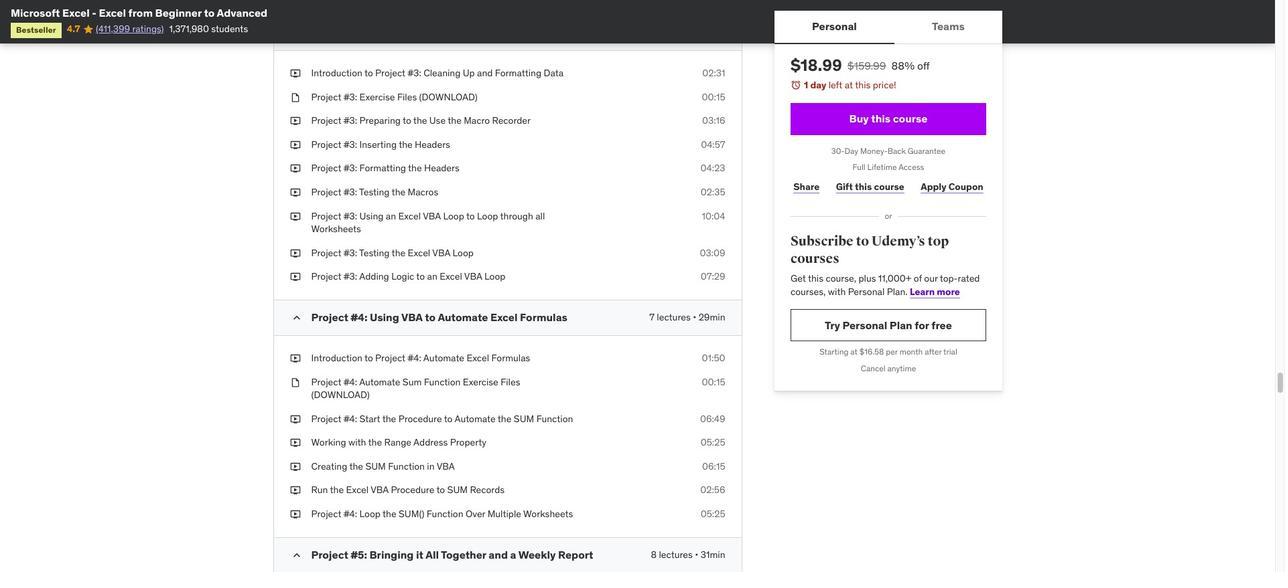 Task type: vqa. For each thing, say whether or not it's contained in the screenshot.
$14.99 $74.99
no



Task type: locate. For each thing, give the bounding box(es) containing it.
with down course, at the right
[[828, 286, 846, 298]]

vba
[[423, 210, 441, 222], [432, 247, 450, 259], [464, 271, 482, 283], [401, 311, 423, 324], [437, 461, 455, 473], [371, 485, 389, 497]]

try
[[825, 319, 840, 332]]

06:49
[[700, 413, 725, 425]]

2 vertical spatial personal
[[842, 319, 887, 332]]

all
[[426, 549, 439, 562]]

#3: up project #3: inserting the headers at the top left of the page
[[344, 91, 357, 103]]

xsmall image
[[290, 91, 301, 104], [290, 247, 301, 260], [290, 271, 301, 284], [290, 352, 301, 366], [290, 461, 301, 474], [290, 509, 301, 522]]

1 vertical spatial using
[[370, 311, 399, 324]]

#3: up project #3: testing the macros
[[344, 162, 357, 174]]

project for project #3: preparing to the use the macro recorder
[[311, 115, 341, 127]]

to up project #3: exercise files (download)
[[365, 67, 373, 79]]

macro
[[464, 115, 490, 127]]

1 horizontal spatial worksheets
[[523, 509, 573, 521]]

vba right in
[[437, 461, 455, 473]]

lectures for project #4: using vba to automate excel formulas
[[657, 312, 691, 324]]

project #5: bringing it all together and a weekly report
[[311, 549, 593, 562]]

1 small image from the top
[[290, 312, 303, 325]]

2 00:15 from the top
[[702, 376, 725, 388]]

xsmall image for project #3: testing the macros
[[290, 186, 301, 199]]

1 vertical spatial (download)
[[311, 389, 370, 401]]

procedure for vba
[[391, 485, 434, 497]]

#4: left start
[[344, 413, 357, 425]]

0 vertical spatial lectures
[[657, 312, 691, 324]]

tab list containing personal
[[774, 11, 1002, 44]]

worksheets inside project #3: using an excel vba loop to loop through all worksheets
[[311, 223, 361, 235]]

at left $16.58
[[850, 347, 857, 357]]

2 small image from the top
[[290, 549, 303, 563]]

automate up property
[[455, 413, 496, 425]]

plus
[[858, 273, 876, 285]]

using down project #3: testing the macros
[[360, 210, 384, 222]]

8
[[651, 549, 657, 561]]

testing for excel
[[359, 247, 390, 259]]

get
[[790, 273, 806, 285]]

to left udemy's at top right
[[856, 233, 869, 250]]

an down project #3: testing the macros
[[386, 210, 396, 222]]

0 vertical spatial 05:25
[[701, 437, 725, 449]]

#3: down the project #3: formatting the headers
[[344, 186, 357, 198]]

an right logic
[[427, 271, 437, 283]]

this inside get this course, plus 11,000+ of our top-rated courses, with personal plan.
[[808, 273, 823, 285]]

procedure up the sum()
[[391, 485, 434, 497]]

#5:
[[351, 549, 367, 562]]

11,000+
[[878, 273, 911, 285]]

to inside "subscribe to udemy's top courses"
[[856, 233, 869, 250]]

1 vertical spatial 05:25
[[701, 509, 725, 521]]

project for project #3: adding logic to an excel vba loop
[[311, 271, 341, 283]]

#3: left inserting
[[344, 139, 357, 151]]

this inside button
[[871, 112, 890, 125]]

exercise inside project #4: automate sum function exercise files (download)
[[463, 376, 498, 388]]

this up courses,
[[808, 273, 823, 285]]

to left through
[[466, 210, 475, 222]]

0 vertical spatial exercise
[[360, 91, 395, 103]]

1 vertical spatial course
[[874, 181, 904, 193]]

10:04
[[702, 210, 725, 222]]

logic
[[391, 271, 414, 283]]

share button
[[790, 174, 822, 200]]

00:15 for 03:16
[[702, 91, 725, 103]]

0 horizontal spatial exercise
[[360, 91, 395, 103]]

3 xsmall image from the top
[[290, 271, 301, 284]]

course for gift this course
[[874, 181, 904, 193]]

2 horizontal spatial sum
[[514, 413, 534, 425]]

this for get
[[808, 273, 823, 285]]

range
[[384, 437, 411, 449]]

project inside project #4: automate sum function exercise files (download)
[[311, 376, 341, 388]]

headers
[[415, 139, 450, 151], [424, 162, 460, 174]]

#3: for project #3: preparing to the use the macro recorder
[[344, 115, 357, 127]]

#3: for project #3: exercise files (download)
[[344, 91, 357, 103]]

0 vertical spatial using
[[360, 210, 384, 222]]

#4: up #5:
[[344, 509, 357, 521]]

10 xsmall image from the top
[[290, 485, 301, 498]]

worksheets down project #3: testing the macros
[[311, 223, 361, 235]]

and right up
[[477, 67, 493, 79]]

to
[[204, 6, 215, 19], [365, 67, 373, 79], [403, 115, 411, 127], [466, 210, 475, 222], [856, 233, 869, 250], [416, 271, 425, 283], [425, 311, 436, 324], [365, 352, 373, 364], [444, 413, 453, 425], [437, 485, 445, 497]]

introduction
[[311, 67, 362, 79], [311, 352, 362, 364]]

at right left
[[844, 79, 853, 91]]

xsmall image for project #3: exercise files (download)
[[290, 91, 301, 104]]

1 xsmall image from the top
[[290, 91, 301, 104]]

#3: for project #3: testing the excel vba loop
[[344, 247, 357, 259]]

0 horizontal spatial an
[[386, 210, 396, 222]]

0 vertical spatial headers
[[415, 139, 450, 151]]

left
[[828, 79, 842, 91]]

(download) down cleaning
[[419, 91, 478, 103]]

this
[[855, 79, 870, 91], [871, 112, 890, 125], [855, 181, 872, 193], [808, 273, 823, 285]]

course
[[893, 112, 927, 125], [874, 181, 904, 193]]

personal up $18.99
[[812, 20, 857, 33]]

lectures right 7
[[657, 312, 691, 324]]

1 vertical spatial lectures
[[659, 549, 693, 561]]

rated
[[958, 273, 980, 285]]

7 lectures • 29min
[[649, 312, 725, 324]]

introduction to project #3: cleaning up and formatting data
[[311, 67, 564, 79]]

#3: up project #3: adding logic to an excel vba loop
[[344, 247, 357, 259]]

project for project #3: testing the macros
[[311, 186, 341, 198]]

formatting down project #3: inserting the headers at the top left of the page
[[360, 162, 406, 174]]

get this course, plus 11,000+ of our top-rated courses, with personal plan.
[[790, 273, 980, 298]]

• left 31min
[[695, 549, 698, 561]]

1 horizontal spatial exercise
[[463, 376, 498, 388]]

testing down the project #3: formatting the headers
[[359, 186, 390, 198]]

personal down plus
[[848, 286, 884, 298]]

#3: left preparing on the top left of page
[[344, 115, 357, 127]]

with inside get this course, plus 11,000+ of our top-rated courses, with personal plan.
[[828, 286, 846, 298]]

xsmall image for introduction to project #3: cleaning up and formatting data
[[290, 67, 301, 80]]

through
[[500, 210, 533, 222]]

microsoft excel - excel from beginner to advanced
[[11, 6, 267, 19]]

1 testing from the top
[[359, 186, 390, 198]]

4.7
[[67, 23, 80, 35]]

free
[[931, 319, 952, 332]]

course inside button
[[893, 112, 927, 125]]

this down '$159.99'
[[855, 79, 870, 91]]

start
[[360, 413, 380, 425]]

lectures right 8
[[659, 549, 693, 561]]

apply
[[921, 181, 946, 193]]

function inside project #4: automate sum function exercise files (download)
[[424, 376, 461, 388]]

using for vba
[[370, 311, 399, 324]]

small image for project #5: bringing it all together and a weekly report
[[290, 549, 303, 563]]

this for buy
[[871, 112, 890, 125]]

in
[[427, 461, 435, 473]]

1 05:25 from the top
[[701, 437, 725, 449]]

xsmall image for project #3: adding logic to an excel vba loop
[[290, 271, 301, 284]]

2 xsmall image from the top
[[290, 247, 301, 260]]

1 vertical spatial exercise
[[463, 376, 498, 388]]

5 xsmall image from the top
[[290, 186, 301, 199]]

4 xsmall image from the top
[[290, 162, 301, 176]]

buy this course button
[[790, 103, 986, 135]]

headers down use
[[415, 139, 450, 151]]

02:31
[[702, 67, 725, 79]]

procedure
[[398, 413, 442, 425], [391, 485, 434, 497]]

1 vertical spatial personal
[[848, 286, 884, 298]]

1 horizontal spatial (download)
[[419, 91, 478, 103]]

#3: for project #3: inserting the headers
[[344, 139, 357, 151]]

and left a
[[489, 549, 508, 562]]

after
[[925, 347, 941, 357]]

1 vertical spatial headers
[[424, 162, 460, 174]]

headers up 'macros'
[[424, 162, 460, 174]]

procedure for the
[[398, 413, 442, 425]]

this for gift
[[855, 181, 872, 193]]

05:25 down 02:56
[[701, 509, 725, 521]]

0 vertical spatial (download)
[[419, 91, 478, 103]]

#3: down project #3: testing the macros
[[344, 210, 357, 222]]

#3: inside project #3: using an excel vba loop to loop through all worksheets
[[344, 210, 357, 222]]

project for project #4: loop the sum() function over multiple worksheets
[[311, 509, 341, 521]]

2 testing from the top
[[359, 247, 390, 259]]

$159.99
[[847, 59, 886, 72]]

group
[[274, 0, 741, 15]]

course up back
[[893, 112, 927, 125]]

0 vertical spatial small image
[[290, 312, 303, 325]]

records
[[470, 485, 505, 497]]

procedure up address
[[398, 413, 442, 425]]

2 introduction from the top
[[311, 352, 362, 364]]

1 vertical spatial testing
[[359, 247, 390, 259]]

7 xsmall image from the top
[[290, 376, 301, 389]]

to up 1,371,980 students
[[204, 6, 215, 19]]

1 vertical spatial procedure
[[391, 485, 434, 497]]

1 vertical spatial an
[[427, 271, 437, 283]]

2 xsmall image from the top
[[290, 115, 301, 128]]

#4: down adding
[[351, 311, 367, 324]]

0 vertical spatial introduction
[[311, 67, 362, 79]]

worksheets up weekly
[[523, 509, 573, 521]]

$16.58
[[859, 347, 884, 357]]

0 horizontal spatial worksheets
[[311, 223, 361, 235]]

project #3: using an excel vba loop to loop through all worksheets
[[311, 210, 545, 235]]

xsmall image for project #3: formatting the headers
[[290, 162, 301, 176]]

1 vertical spatial and
[[489, 549, 508, 562]]

0 vertical spatial •
[[693, 312, 696, 324]]

#3:
[[408, 67, 421, 79], [344, 91, 357, 103], [344, 115, 357, 127], [344, 139, 357, 151], [344, 162, 357, 174], [344, 186, 357, 198], [344, 210, 357, 222], [344, 247, 357, 259], [344, 271, 357, 283]]

project for project #3: exercise files (download)
[[311, 91, 341, 103]]

0 horizontal spatial formatting
[[360, 162, 406, 174]]

1 vertical spatial 00:15
[[702, 376, 725, 388]]

#4: up sum
[[408, 352, 421, 364]]

0 vertical spatial formatting
[[495, 67, 542, 79]]

0 vertical spatial personal
[[812, 20, 857, 33]]

03:16
[[702, 115, 725, 127]]

tab list
[[774, 11, 1002, 44]]

project inside project #3: using an excel vba loop to loop through all worksheets
[[311, 210, 341, 222]]

0 vertical spatial course
[[893, 112, 927, 125]]

• for project #5: bringing it all together and a weekly report
[[695, 549, 698, 561]]

00:15 up 03:16
[[702, 91, 725, 103]]

creating the sum function in vba
[[311, 461, 455, 473]]

-
[[92, 6, 96, 19]]

#3: left cleaning
[[408, 67, 421, 79]]

courses,
[[790, 286, 826, 298]]

lifetime
[[867, 162, 897, 172]]

and for up
[[477, 67, 493, 79]]

5 xsmall image from the top
[[290, 461, 301, 474]]

• left 29min
[[693, 312, 696, 324]]

with down start
[[348, 437, 366, 449]]

project #3: preparing to the use the macro recorder
[[311, 115, 531, 127]]

headers for project #3: inserting the headers
[[415, 139, 450, 151]]

3 xsmall image from the top
[[290, 139, 301, 152]]

worksheets
[[311, 223, 361, 235], [523, 509, 573, 521]]

course down lifetime
[[874, 181, 904, 193]]

vba inside project #3: using an excel vba loop to loop through all worksheets
[[423, 210, 441, 222]]

more
[[937, 286, 960, 298]]

at
[[844, 79, 853, 91], [850, 347, 857, 357]]

vba down 'macros'
[[423, 210, 441, 222]]

it
[[416, 549, 423, 562]]

xsmall image for project #3: preparing to the use the macro recorder
[[290, 115, 301, 128]]

0 horizontal spatial sum
[[365, 461, 386, 473]]

0 vertical spatial with
[[828, 286, 846, 298]]

using down adding
[[370, 311, 399, 324]]

05:25 down 06:49
[[701, 437, 725, 449]]

$18.99
[[790, 55, 842, 76]]

00:15 for 06:49
[[702, 376, 725, 388]]

report
[[558, 549, 593, 562]]

project for project #4: using vba to automate excel formulas
[[311, 311, 348, 324]]

to up project #4: automate sum function exercise files (download)
[[365, 352, 373, 364]]

0 vertical spatial testing
[[359, 186, 390, 198]]

project for project #5: bringing it all together and a weekly report
[[311, 549, 348, 562]]

try personal plan for free link
[[790, 310, 986, 342]]

money-
[[860, 146, 887, 156]]

1
[[804, 79, 808, 91]]

0 vertical spatial procedure
[[398, 413, 442, 425]]

1 horizontal spatial files
[[501, 376, 520, 388]]

(download) up start
[[311, 389, 370, 401]]

xsmall image for project #3: testing the excel vba loop
[[290, 247, 301, 260]]

personal up $16.58
[[842, 319, 887, 332]]

1 vertical spatial small image
[[290, 549, 303, 563]]

this right gift
[[855, 181, 872, 193]]

9 xsmall image from the top
[[290, 437, 301, 450]]

small image
[[290, 312, 303, 325], [290, 549, 303, 563]]

0 vertical spatial worksheets
[[311, 223, 361, 235]]

our
[[924, 273, 938, 285]]

vba down project #3: adding logic to an excel vba loop
[[401, 311, 423, 324]]

00:15 down 01:50
[[702, 376, 725, 388]]

using
[[360, 210, 384, 222], [370, 311, 399, 324]]

apply coupon
[[921, 181, 983, 193]]

1 vertical spatial with
[[348, 437, 366, 449]]

0 horizontal spatial files
[[397, 91, 417, 103]]

1 vertical spatial worksheets
[[523, 509, 573, 521]]

an
[[386, 210, 396, 222], [427, 271, 437, 283]]

1 xsmall image from the top
[[290, 67, 301, 80]]

month
[[899, 347, 923, 357]]

#4: inside project #4: automate sum function exercise files (download)
[[344, 376, 357, 388]]

#4: for using
[[351, 311, 367, 324]]

personal inside button
[[812, 20, 857, 33]]

data
[[544, 67, 564, 79]]

introduction for #3:
[[311, 67, 362, 79]]

#4:
[[351, 311, 367, 324], [408, 352, 421, 364], [344, 376, 357, 388], [344, 413, 357, 425], [344, 509, 357, 521]]

personal inside get this course, plus 11,000+ of our top-rated courses, with personal plan.
[[848, 286, 884, 298]]

#3: for project #3: adding logic to an excel vba loop
[[344, 271, 357, 283]]

project for project #3: formatting the headers
[[311, 162, 341, 174]]

lectures
[[657, 312, 691, 324], [659, 549, 693, 561]]

automate left sum
[[359, 376, 400, 388]]

01:50
[[702, 352, 725, 364]]

1 vertical spatial •
[[695, 549, 698, 561]]

0 vertical spatial 00:15
[[702, 91, 725, 103]]

6 xsmall image from the top
[[290, 210, 301, 223]]

#3: for project #3: formatting the headers
[[344, 162, 357, 174]]

0 vertical spatial sum
[[514, 413, 534, 425]]

0 vertical spatial and
[[477, 67, 493, 79]]

starting at $16.58 per month after trial cancel anytime
[[819, 347, 957, 374]]

1 vertical spatial files
[[501, 376, 520, 388]]

(411,399 ratings)
[[96, 23, 164, 35]]

this right buy
[[871, 112, 890, 125]]

gift this course link
[[833, 174, 907, 200]]

1 horizontal spatial with
[[828, 286, 846, 298]]

using inside project #3: using an excel vba loop to loop through all worksheets
[[360, 210, 384, 222]]

working
[[311, 437, 346, 449]]

xsmall image
[[290, 67, 301, 80], [290, 115, 301, 128], [290, 139, 301, 152], [290, 162, 301, 176], [290, 186, 301, 199], [290, 210, 301, 223], [290, 376, 301, 389], [290, 413, 301, 426], [290, 437, 301, 450], [290, 485, 301, 498]]

6 xsmall image from the top
[[290, 509, 301, 522]]

of
[[914, 273, 922, 285]]

use
[[429, 115, 446, 127]]

formatting left data
[[495, 67, 542, 79]]

0 horizontal spatial (download)
[[311, 389, 370, 401]]

advanced
[[217, 6, 267, 19]]

gift this course
[[836, 181, 904, 193]]

day
[[844, 146, 858, 156]]

(download)
[[419, 91, 478, 103], [311, 389, 370, 401]]

using for an
[[360, 210, 384, 222]]

automate up introduction to project #4: automate excel formulas
[[438, 311, 488, 324]]

07:29
[[701, 271, 725, 283]]

8 xsmall image from the top
[[290, 413, 301, 426]]

1 vertical spatial at
[[850, 347, 857, 357]]

0 vertical spatial an
[[386, 210, 396, 222]]

1 00:15 from the top
[[702, 91, 725, 103]]

#3: left adding
[[344, 271, 357, 283]]

small image for project #4: using vba to automate excel formulas
[[290, 312, 303, 325]]

2 vertical spatial sum
[[447, 485, 468, 497]]

1 vertical spatial introduction
[[311, 352, 362, 364]]

students
[[211, 23, 248, 35]]

1 horizontal spatial an
[[427, 271, 437, 283]]

#4: left sum
[[344, 376, 357, 388]]

1 introduction from the top
[[311, 67, 362, 79]]

exercise up preparing on the top left of page
[[360, 91, 395, 103]]

teams button
[[894, 11, 1002, 43]]

testing up adding
[[359, 247, 390, 259]]

(download) inside project #4: automate sum function exercise files (download)
[[311, 389, 370, 401]]

or
[[885, 211, 892, 221]]

0 horizontal spatial with
[[348, 437, 366, 449]]

4 xsmall image from the top
[[290, 352, 301, 366]]

exercise up project #4: start the procedure to automate the sum function
[[463, 376, 498, 388]]

1,371,980 students
[[169, 23, 248, 35]]

plan.
[[887, 286, 907, 298]]



Task type: describe. For each thing, give the bounding box(es) containing it.
automate down project #4: using vba to automate excel formulas
[[423, 352, 464, 364]]

1,371,980
[[169, 23, 209, 35]]

anytime
[[887, 364, 916, 374]]

xsmall image for project #4: loop the sum() function over multiple worksheets
[[290, 509, 301, 522]]

vba up project #4: using vba to automate excel formulas
[[464, 271, 482, 283]]

at inside starting at $16.58 per month after trial cancel anytime
[[850, 347, 857, 357]]

project for project #4: automate sum function exercise files (download)
[[311, 376, 341, 388]]

beginner
[[155, 6, 202, 19]]

bringing
[[370, 549, 414, 562]]

project #4: using vba to automate excel formulas
[[311, 311, 568, 324]]

multiple
[[488, 509, 521, 521]]

top
[[927, 233, 949, 250]]

learn more
[[910, 286, 960, 298]]

to up project #4: loop the sum() function over multiple worksheets
[[437, 485, 445, 497]]

starting
[[819, 347, 848, 357]]

30-
[[831, 146, 844, 156]]

project #3: formatting the headers
[[311, 162, 460, 174]]

files inside project #4: automate sum function exercise files (download)
[[501, 376, 520, 388]]

04:57
[[701, 139, 725, 151]]

trial
[[943, 347, 957, 357]]

creating
[[311, 461, 347, 473]]

introduction to project #4: automate excel formulas
[[311, 352, 530, 364]]

ratings)
[[132, 23, 164, 35]]

testing for macros
[[359, 186, 390, 198]]

1 horizontal spatial formatting
[[495, 67, 542, 79]]

1 horizontal spatial sum
[[447, 485, 468, 497]]

02:35
[[701, 186, 725, 198]]

full
[[852, 162, 865, 172]]

from
[[128, 6, 153, 19]]

project for project #3: testing the excel vba loop
[[311, 247, 341, 259]]

xsmall image for project #3: using an excel vba loop to loop through all worksheets
[[290, 210, 301, 223]]

bestseller
[[16, 25, 56, 35]]

to up address
[[444, 413, 453, 425]]

udemy's
[[871, 233, 925, 250]]

sum()
[[399, 509, 424, 521]]

30-day money-back guarantee full lifetime access
[[831, 146, 945, 172]]

#3: for project #3: testing the macros
[[344, 186, 357, 198]]

to right preparing on the top left of page
[[403, 115, 411, 127]]

learn
[[910, 286, 935, 298]]

project #3: exercise files (download)
[[311, 91, 478, 103]]

run the excel vba procedure to sum records
[[311, 485, 505, 497]]

courses
[[790, 250, 839, 267]]

try personal plan for free
[[825, 319, 952, 332]]

up
[[463, 67, 475, 79]]

a
[[510, 549, 516, 562]]

an inside project #3: using an excel vba loop to loop through all worksheets
[[386, 210, 396, 222]]

gift
[[836, 181, 853, 193]]

subscribe to udemy's top courses
[[790, 233, 949, 267]]

together
[[441, 549, 486, 562]]

teams
[[932, 20, 965, 33]]

buy
[[849, 112, 869, 125]]

cancel
[[861, 364, 885, 374]]

course,
[[826, 273, 856, 285]]

apply coupon button
[[918, 174, 986, 200]]

project #3: testing the macros
[[311, 186, 438, 198]]

xsmall image for creating the sum function in vba
[[290, 461, 301, 474]]

1 vertical spatial sum
[[365, 461, 386, 473]]

project #4: start the procedure to automate the sum function
[[311, 413, 573, 425]]

project for project #4: start the procedure to automate the sum function
[[311, 413, 341, 425]]

7
[[649, 312, 655, 324]]

cleaning
[[424, 67, 461, 79]]

excel inside project #3: using an excel vba loop to loop through all worksheets
[[398, 210, 421, 222]]

• for project #4: using vba to automate excel formulas
[[693, 312, 696, 324]]

course for buy this course
[[893, 112, 927, 125]]

#4: for loop
[[344, 509, 357, 521]]

vba down project #3: using an excel vba loop to loop through all worksheets
[[432, 247, 450, 259]]

#3: for project #3: using an excel vba loop to loop through all worksheets
[[344, 210, 357, 222]]

share
[[793, 181, 819, 193]]

88%
[[891, 59, 914, 72]]

weekly
[[518, 549, 556, 562]]

alarm image
[[790, 80, 801, 90]]

04:23
[[701, 162, 725, 174]]

over
[[466, 509, 485, 521]]

price!
[[873, 79, 896, 91]]

lectures for project #5: bringing it all together and a weekly report
[[659, 549, 693, 561]]

to up introduction to project #4: automate excel formulas
[[425, 311, 436, 324]]

#4: for automate
[[344, 376, 357, 388]]

project #3: testing the excel vba loop
[[311, 247, 474, 259]]

off
[[917, 59, 930, 72]]

introduction for #4:
[[311, 352, 362, 364]]

2 05:25 from the top
[[701, 509, 725, 521]]

buy this course
[[849, 112, 927, 125]]

xsmall image for project #4: automate sum function exercise files (download)
[[290, 376, 301, 389]]

project #3: inserting the headers
[[311, 139, 450, 151]]

learn more link
[[910, 286, 960, 298]]

address
[[413, 437, 448, 449]]

to right logic
[[416, 271, 425, 283]]

1 vertical spatial formulas
[[491, 352, 530, 364]]

#4: for start
[[344, 413, 357, 425]]

all
[[536, 210, 545, 222]]

31min
[[701, 549, 725, 561]]

vba down creating the sum function in vba
[[371, 485, 389, 497]]

xsmall image for working with the range address property
[[290, 437, 301, 450]]

1 vertical spatial formatting
[[360, 162, 406, 174]]

and for together
[[489, 549, 508, 562]]

xsmall image for introduction to project #4: automate excel formulas
[[290, 352, 301, 366]]

subscribe
[[790, 233, 853, 250]]

macros
[[408, 186, 438, 198]]

0 vertical spatial formulas
[[520, 311, 568, 324]]

xsmall image for run the excel vba procedure to sum records
[[290, 485, 301, 498]]

project #4: loop the sum() function over multiple worksheets
[[311, 509, 573, 521]]

xsmall image for project #4: start the procedure to automate the sum function
[[290, 413, 301, 426]]

to inside project #3: using an excel vba loop to loop through all worksheets
[[466, 210, 475, 222]]

guarantee
[[908, 146, 945, 156]]

plan
[[889, 319, 912, 332]]

project for project #3: using an excel vba loop to loop through all worksheets
[[311, 210, 341, 222]]

automate inside project #4: automate sum function exercise files (download)
[[359, 376, 400, 388]]

project #3: adding logic to an excel vba loop
[[311, 271, 506, 283]]

project #4: automate sum function exercise files (download)
[[311, 376, 520, 401]]

back
[[887, 146, 906, 156]]

recorder
[[492, 115, 531, 127]]

per
[[886, 347, 897, 357]]

headers for project #3: formatting the headers
[[424, 162, 460, 174]]

$18.99 $159.99 88% off
[[790, 55, 930, 76]]

inserting
[[360, 139, 397, 151]]

1 day left at this price!
[[804, 79, 896, 91]]

xsmall image for project #3: inserting the headers
[[290, 139, 301, 152]]

0 vertical spatial at
[[844, 79, 853, 91]]

project for project #3: inserting the headers
[[311, 139, 341, 151]]

0 vertical spatial files
[[397, 91, 417, 103]]



